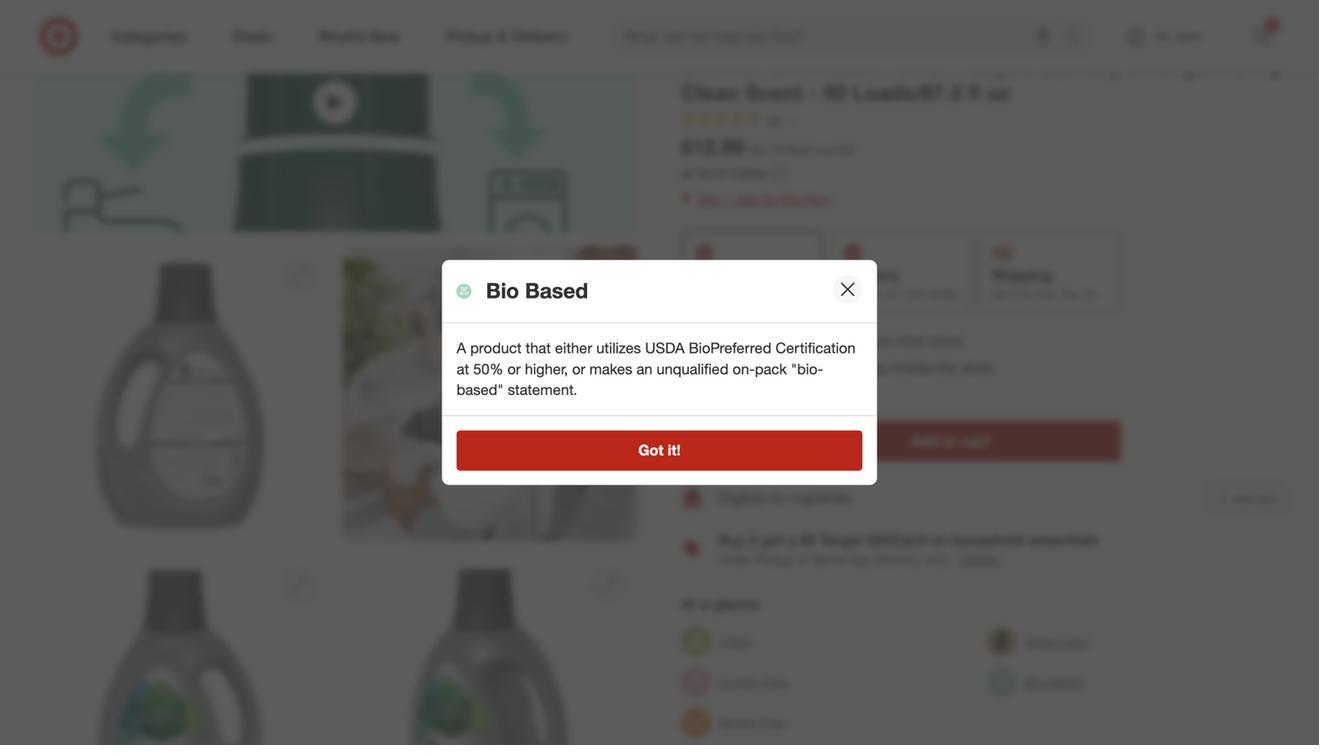 Task type: vqa. For each thing, say whether or not it's contained in the screenshot.
the 'Explore'
no



Task type: describe. For each thing, give the bounding box(es) containing it.
1 horizontal spatial at
[[682, 165, 693, 181]]

54
[[768, 111, 782, 127]]

get
[[761, 531, 784, 549]]

registries
[[791, 489, 852, 507]]

1 vertical spatial generation
[[768, 54, 879, 79]]

add to cart button
[[779, 421, 1122, 461]]

2 vertical spatial for
[[770, 489, 787, 507]]

bio inside dialog
[[486, 278, 519, 304]]

on
[[930, 531, 948, 549]]

What can we help you find? suggestions appear below search field
[[613, 16, 1069, 57]]

day
[[849, 551, 871, 567]]

bio based dialog
[[442, 260, 877, 485]]

add for add item
[[1234, 491, 1254, 505]]

1
[[724, 191, 732, 207]]

ounce
[[815, 142, 851, 158]]

at a glance
[[682, 595, 760, 613]]

check other stores
[[855, 332, 964, 348]]

other
[[895, 332, 925, 348]]

add item
[[1234, 491, 1278, 505]]

bio based inside 'button'
[[1025, 675, 1084, 691]]

got it! button
[[457, 431, 863, 471]]

target zero
[[1025, 634, 1089, 650]]

see 1 deal for this item link
[[682, 187, 1287, 212]]

soon
[[858, 287, 883, 301]]

0 vertical spatial seventh
[[732, 33, 779, 49]]

giftcard
[[867, 531, 926, 549]]

5
[[1270, 19, 1275, 30]]

sun,
[[1037, 287, 1058, 301]]

north dallas button
[[755, 329, 843, 350]]

product
[[470, 339, 522, 357]]

zero
[[1063, 634, 1089, 650]]

or for buy
[[797, 551, 809, 567]]

a
[[457, 339, 466, 357]]

54 link
[[682, 110, 801, 131]]

0 vertical spatial generation
[[782, 33, 846, 49]]

check other stores button
[[854, 330, 965, 350]]

details button
[[959, 549, 1000, 570]]

an
[[637, 360, 653, 378]]

unqualified
[[657, 360, 729, 378]]

power
[[885, 54, 948, 79]]

deal
[[735, 191, 759, 207]]

item inside button
[[1257, 491, 1278, 505]]

target zero button
[[988, 622, 1089, 662]]

cruelty free
[[718, 675, 789, 691]]

certification
[[776, 339, 856, 357]]

clean inside button
[[718, 633, 752, 649]]

cruelty
[[718, 675, 760, 691]]

$12.99
[[682, 134, 745, 159]]

0 horizontal spatial or
[[508, 360, 521, 378]]

this
[[782, 191, 802, 207]]

it
[[1013, 287, 1019, 301]]

free for cruelty free
[[763, 675, 789, 691]]

seventh generation power + liquid laundry detergent soap clean scent - 50 loads/87.5 fl oz, 4 of 7 image
[[343, 247, 638, 542]]

hours
[[782, 359, 819, 376]]

stores
[[929, 332, 964, 348]]

$12.99 ( $0.15 /fluid ounce )
[[682, 134, 854, 159]]

only
[[925, 551, 948, 567]]

50%
[[473, 360, 504, 378]]

add item button
[[1209, 483, 1287, 513]]

same
[[813, 551, 846, 567]]

clean button
[[682, 621, 752, 661]]

glance
[[713, 595, 760, 613]]

fl
[[969, 80, 981, 106]]

1 vertical spatial a
[[701, 595, 709, 613]]

search
[[1057, 29, 1101, 47]]

seventh generation power + liquid laundry detergent soap clean scent - 50 loads/87.5 fl oz, 2 of 7, play video image
[[33, 0, 638, 232]]

add for add to cart
[[911, 432, 939, 450]]

store
[[961, 359, 994, 376]]

either
[[555, 339, 592, 357]]

inside
[[893, 359, 932, 376]]

it!
[[668, 442, 681, 459]]

see
[[698, 191, 721, 207]]

based inside dialog
[[525, 278, 588, 304]]

a product that either utilizes usda biopreferred certification at 50% or higher, or makes an unqualified on-pack "bio- based" statement.
[[457, 339, 856, 399]]

(
[[748, 142, 752, 158]]

1 vertical spatial for
[[824, 359, 841, 376]]

target inside button
[[1025, 634, 1060, 650]]

eligible
[[718, 489, 766, 507]]

$5
[[800, 531, 816, 549]]

pick
[[682, 330, 712, 348]]

5 link
[[1243, 16, 1283, 57]]

cart
[[961, 432, 990, 450]]

shop
[[682, 33, 712, 49]]

delivery as soon as 11am today
[[843, 266, 959, 301]]

+
[[954, 54, 966, 79]]

check
[[855, 332, 892, 348]]

a inside buy 2 get a $5 target giftcard on household essentials order pickup or same day delivery only ∙ details
[[788, 531, 796, 549]]

as
[[886, 287, 897, 301]]



Task type: locate. For each thing, give the bounding box(es) containing it.
free for gluten free
[[760, 715, 785, 731]]

add inside 'button'
[[911, 432, 939, 450]]

search button
[[1057, 16, 1101, 60]]

clean inside shop all seventh generation seventh generation power + liquid laundry detergent soap clean scent - 50 loads/87.5 fl oz
[[682, 80, 740, 106]]

delivery up soon
[[843, 266, 899, 284]]

1 vertical spatial clean
[[718, 633, 752, 649]]

2 left the get
[[749, 531, 757, 549]]

for right "eligible"
[[770, 489, 787, 507]]

0 vertical spatial based
[[525, 278, 588, 304]]

0 horizontal spatial dallas
[[733, 165, 767, 181]]

a
[[788, 531, 796, 549], [701, 595, 709, 613]]

seventh down the 'all'
[[682, 54, 762, 79]]

0 vertical spatial item
[[806, 191, 831, 207]]

/fluid
[[783, 142, 812, 158]]

bio up "product"
[[486, 278, 519, 304]]

pickup
[[845, 359, 889, 376]]

all
[[716, 33, 728, 49]]

1 horizontal spatial or
[[572, 360, 586, 378]]

target up same
[[820, 531, 863, 549]]

makes
[[590, 360, 633, 378]]

delivery inside buy 2 get a $5 target giftcard on household essentials order pickup or same day delivery only ∙ details
[[875, 551, 921, 567]]

essentials
[[1029, 531, 1099, 549]]

at right up
[[738, 330, 751, 348]]

north up pack
[[755, 330, 795, 348]]

0 vertical spatial at
[[682, 165, 693, 181]]

0 horizontal spatial based
[[525, 278, 588, 304]]

clean up the 54 link
[[682, 80, 740, 106]]

"bio-
[[791, 360, 824, 378]]

1 horizontal spatial 2
[[770, 359, 778, 376]]

a right at on the bottom right
[[701, 595, 709, 613]]

0 horizontal spatial a
[[701, 595, 709, 613]]

0 horizontal spatial at
[[457, 360, 469, 378]]

1 vertical spatial based
[[1047, 675, 1084, 691]]

north
[[696, 165, 729, 181], [755, 330, 795, 348]]

∙
[[952, 551, 956, 567]]

or inside buy 2 get a $5 target giftcard on household essentials order pickup or same day delivery only ∙ details
[[797, 551, 809, 567]]

loads/87.5
[[853, 80, 963, 106]]

or for a
[[572, 360, 586, 378]]

2 horizontal spatial at
[[738, 330, 751, 348]]

clean down glance
[[718, 633, 752, 649]]

to
[[943, 432, 957, 450]]

north down $12.99
[[696, 165, 729, 181]]

free
[[763, 675, 789, 691], [760, 715, 785, 731]]

1 vertical spatial free
[[760, 715, 785, 731]]

0 horizontal spatial target
[[820, 531, 863, 549]]

2 left hours
[[770, 359, 778, 376]]

details
[[960, 551, 999, 567]]

0 horizontal spatial item
[[806, 191, 831, 207]]

shipping
[[992, 266, 1053, 284]]

0 horizontal spatial bio
[[486, 278, 519, 304]]

-
[[809, 80, 818, 106]]

0 vertical spatial clean
[[682, 80, 740, 106]]

1 horizontal spatial bio
[[1025, 675, 1044, 691]]

liquid
[[972, 54, 1034, 79]]

2 horizontal spatial or
[[797, 551, 809, 567]]

within
[[728, 359, 766, 376]]

0 vertical spatial 2
[[770, 359, 778, 376]]

bio down "target zero" button
[[1025, 675, 1044, 691]]

add to cart
[[911, 432, 990, 450]]

see 1 deal for this item
[[698, 191, 831, 207]]

bio based
[[486, 278, 588, 304], [1025, 675, 1084, 691]]

the
[[936, 359, 957, 376]]

0 vertical spatial bio based
[[486, 278, 588, 304]]

shipping get it by sun, dec 24
[[992, 266, 1097, 301]]

add inside button
[[1234, 491, 1254, 505]]

1 vertical spatial dallas
[[799, 330, 843, 348]]

buy
[[718, 531, 745, 549]]

seventh generation power + liquid laundry detergent soap clean scent - 50 loads/87.5 fl oz, 3 of 7 image
[[33, 247, 328, 542]]

scent
[[745, 80, 803, 106]]

clean
[[682, 80, 740, 106], [718, 633, 752, 649]]

free right cruelty
[[763, 675, 789, 691]]

1 horizontal spatial target
[[1025, 634, 1060, 650]]

on-
[[733, 360, 755, 378]]

cruelty free button
[[682, 663, 789, 703]]

buy 2 get a $5 target giftcard on household essentials link
[[718, 531, 1099, 549]]

that
[[526, 339, 551, 357]]

seventh right the 'all'
[[732, 33, 779, 49]]

0 horizontal spatial bio based
[[486, 278, 588, 304]]

or right 50%
[[508, 360, 521, 378]]

1 vertical spatial item
[[1257, 491, 1278, 505]]

1 horizontal spatial item
[[1257, 491, 1278, 505]]

dallas
[[733, 165, 767, 181], [799, 330, 843, 348]]

0 vertical spatial delivery
[[843, 266, 899, 284]]

0 vertical spatial free
[[763, 675, 789, 691]]

1 vertical spatial bio based
[[1025, 675, 1084, 691]]

ready
[[682, 359, 724, 376]]

a left $5
[[788, 531, 796, 549]]

0 vertical spatial north
[[696, 165, 729, 181]]

at north dallas
[[682, 165, 767, 181]]

2 vertical spatial at
[[457, 360, 469, 378]]

target inside buy 2 get a $5 target giftcard on household essentials order pickup or same day delivery only ∙ details
[[820, 531, 863, 549]]

1 horizontal spatial bio based
[[1025, 675, 1084, 691]]

utilizes
[[597, 339, 641, 357]]

)
[[851, 142, 854, 158]]

up
[[716, 330, 734, 348]]

or down either
[[572, 360, 586, 378]]

delivery inside delivery as soon as 11am today
[[843, 266, 899, 284]]

laundry
[[1040, 54, 1122, 79]]

or down $5
[[797, 551, 809, 567]]

0 vertical spatial add
[[911, 432, 939, 450]]

statement.
[[508, 381, 578, 399]]

2 inside buy 2 get a $5 target giftcard on household essentials order pickup or same day delivery only ∙ details
[[749, 531, 757, 549]]

1 horizontal spatial a
[[788, 531, 796, 549]]

bio based button
[[988, 663, 1084, 703]]

1 horizontal spatial dallas
[[799, 330, 843, 348]]

seventh generation power + liquid laundry detergent soap clean scent - 50 loads/87.5 fl oz, 5 of 7 image
[[33, 556, 328, 745]]

target left zero at the right of the page
[[1025, 634, 1060, 650]]

gluten free button
[[682, 703, 785, 743]]

dallas down (
[[733, 165, 767, 181]]

0 vertical spatial target
[[820, 531, 863, 549]]

1 vertical spatial add
[[1234, 491, 1254, 505]]

higher,
[[525, 360, 568, 378]]

bio based inside dialog
[[486, 278, 588, 304]]

item
[[806, 191, 831, 207], [1257, 491, 1278, 505]]

1 vertical spatial bio
[[1025, 675, 1044, 691]]

detergent
[[1128, 54, 1228, 79]]

1 vertical spatial seventh
[[682, 54, 762, 79]]

bio inside 'button'
[[1025, 675, 1044, 691]]

for left this
[[763, 191, 778, 207]]

for
[[763, 191, 778, 207], [824, 359, 841, 376], [770, 489, 787, 507]]

got it!
[[639, 442, 681, 459]]

gluten
[[718, 715, 756, 731]]

pick up at north dallas
[[682, 330, 843, 348]]

0 horizontal spatial 2
[[749, 531, 757, 549]]

0 horizontal spatial north
[[696, 165, 729, 181]]

ready within 2 hours for pickup inside the store
[[682, 359, 994, 376]]

24
[[1084, 287, 1097, 301]]

by
[[1022, 287, 1034, 301]]

based inside 'button'
[[1047, 675, 1084, 691]]

biopreferred
[[689, 339, 772, 357]]

pack
[[755, 360, 787, 378]]

based up either
[[525, 278, 588, 304]]

1 vertical spatial 2
[[749, 531, 757, 549]]

today
[[931, 287, 959, 301]]

1 vertical spatial delivery
[[875, 551, 921, 567]]

1 horizontal spatial north
[[755, 330, 795, 348]]

at down a
[[457, 360, 469, 378]]

based down target zero
[[1047, 675, 1084, 691]]

at
[[682, 595, 697, 613]]

0 vertical spatial bio
[[486, 278, 519, 304]]

seventh generation power + liquid laundry detergent soap clean scent - 50 loads/87.5 fl oz, 6 of 7 image
[[343, 556, 638, 745]]

free right gluten
[[760, 715, 785, 731]]

1 vertical spatial at
[[738, 330, 751, 348]]

0 vertical spatial dallas
[[733, 165, 767, 181]]

0 horizontal spatial add
[[911, 432, 939, 450]]

dallas up "bio-
[[799, 330, 843, 348]]

bio
[[486, 278, 519, 304], [1025, 675, 1044, 691]]

1 vertical spatial north
[[755, 330, 795, 348]]

for down certification
[[824, 359, 841, 376]]

2
[[770, 359, 778, 376], [749, 531, 757, 549]]

gluten free
[[718, 715, 785, 731]]

at down $12.99
[[682, 165, 693, 181]]

oz
[[987, 80, 1010, 106]]

50
[[823, 80, 847, 106]]

delivery down giftcard
[[875, 551, 921, 567]]

usda
[[645, 339, 685, 357]]

seventh
[[732, 33, 779, 49], [682, 54, 762, 79]]

1 horizontal spatial add
[[1234, 491, 1254, 505]]

or
[[508, 360, 521, 378], [572, 360, 586, 378], [797, 551, 809, 567]]

household
[[952, 531, 1025, 549]]

order
[[718, 551, 751, 567]]

get
[[992, 287, 1010, 301]]

dec
[[1061, 287, 1081, 301]]

1 vertical spatial target
[[1025, 634, 1060, 650]]

delivery
[[843, 266, 899, 284], [875, 551, 921, 567]]

at
[[682, 165, 693, 181], [738, 330, 751, 348], [457, 360, 469, 378]]

1 horizontal spatial based
[[1047, 675, 1084, 691]]

bio based up that
[[486, 278, 588, 304]]

at inside a product that either utilizes usda biopreferred certification at 50% or higher, or makes an unqualified on-pack "bio- based" statement.
[[457, 360, 469, 378]]

0 vertical spatial for
[[763, 191, 778, 207]]

bio based down target zero
[[1025, 675, 1084, 691]]

11am
[[900, 287, 928, 301]]

0 vertical spatial a
[[788, 531, 796, 549]]



